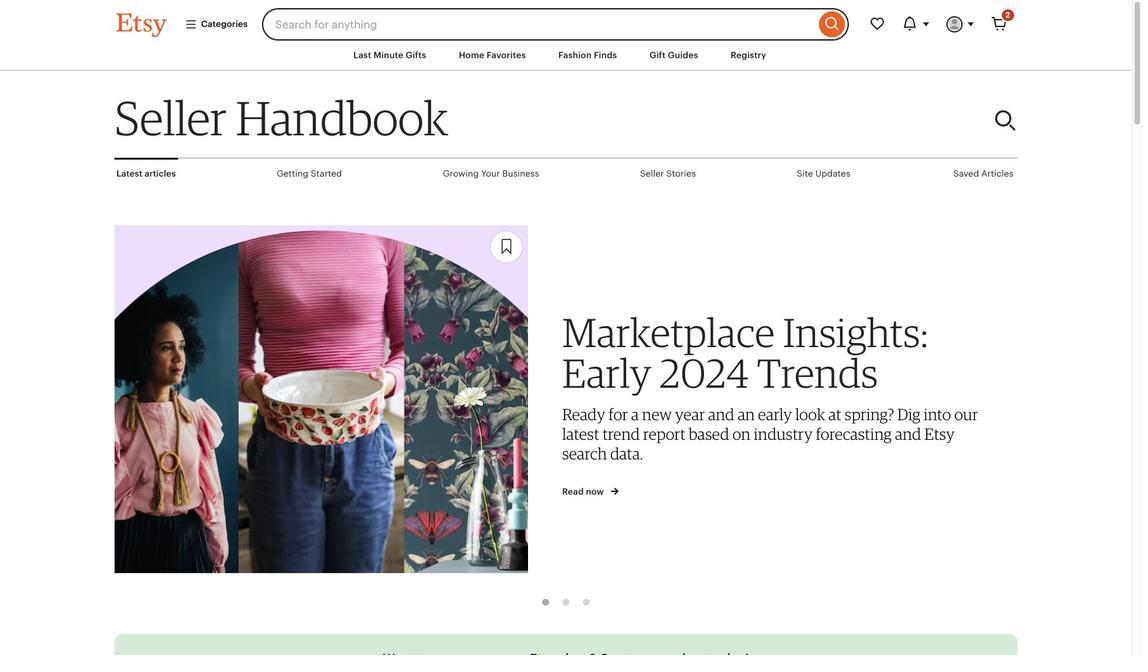 Task type: locate. For each thing, give the bounding box(es) containing it.
getting started
[[277, 168, 342, 179]]

2
[[1006, 11, 1011, 19]]

ready for a new year and an early look at spring? dig into our latest trend report based on industry forecasting and etsy search data.
[[562, 405, 979, 464]]

articles
[[982, 168, 1014, 179]]

growing your business link
[[441, 159, 541, 189]]

favorites
[[487, 50, 526, 60]]

seller
[[114, 90, 227, 146], [640, 168, 664, 179]]

registry link
[[721, 43, 777, 68]]

1 horizontal spatial seller
[[640, 168, 664, 179]]

0 horizontal spatial and
[[709, 405, 735, 425]]

0 vertical spatial seller
[[114, 90, 227, 146]]

site updates link
[[795, 159, 853, 189]]

latest
[[116, 169, 142, 179]]

none search field inside categories banner
[[262, 8, 849, 41]]

search
[[562, 444, 607, 464]]

1 vertical spatial seller
[[640, 168, 664, 179]]

2024
[[660, 349, 749, 398]]

trend
[[603, 425, 640, 444]]

latest
[[562, 425, 600, 444]]

ready
[[562, 405, 606, 425]]

latest articles link
[[114, 158, 178, 188]]

seller left stories
[[640, 168, 664, 179]]

home favorites
[[459, 50, 526, 60]]

marketplace insights: early 2024 trends group
[[114, 213, 996, 586]]

last minute gifts
[[354, 50, 427, 60]]

getting started link
[[275, 159, 344, 189]]

early
[[562, 349, 652, 398]]

read now
[[562, 487, 604, 497]]

fashion finds link
[[549, 43, 627, 68]]

seller for seller handbook
[[114, 90, 227, 146]]

new
[[642, 405, 672, 425]]

menu bar
[[92, 41, 1040, 71]]

marketplace
[[562, 308, 775, 357]]

and left etsy at right
[[895, 425, 922, 444]]

gift guides link
[[640, 43, 709, 68]]

and
[[709, 405, 735, 425], [895, 425, 922, 444]]

saved articles
[[954, 168, 1014, 179]]

gift guides
[[650, 50, 699, 60]]

at
[[829, 405, 842, 425]]

last
[[354, 50, 371, 60]]

seller up articles
[[114, 90, 227, 146]]

0 horizontal spatial seller
[[114, 90, 227, 146]]

handbook
[[236, 90, 448, 146]]

started
[[311, 168, 342, 179]]

updates
[[816, 168, 851, 179]]

home
[[459, 50, 485, 60]]

finds
[[594, 50, 617, 60]]

our
[[955, 405, 979, 425]]

None search field
[[262, 8, 849, 41]]

seller handbook link
[[114, 90, 750, 146]]

year
[[676, 405, 705, 425]]

a
[[631, 405, 639, 425]]

registry
[[731, 50, 767, 60]]

and left an
[[709, 405, 735, 425]]

gift
[[650, 50, 666, 60]]

site updates
[[797, 168, 851, 179]]

insights:
[[784, 308, 929, 357]]

growing your business
[[443, 168, 539, 179]]

an
[[738, 405, 755, 425]]

stories
[[667, 168, 696, 179]]

menu bar containing last minute gifts
[[92, 41, 1040, 71]]

dig
[[898, 405, 921, 425]]

seller for seller stories
[[640, 168, 664, 179]]



Task type: vqa. For each thing, say whether or not it's contained in the screenshot.
"SELLER STORIES" link
yes



Task type: describe. For each thing, give the bounding box(es) containing it.
site
[[797, 168, 813, 179]]

guides
[[668, 50, 699, 60]]

forecasting
[[816, 425, 892, 444]]

now
[[586, 487, 604, 497]]

categories
[[201, 19, 248, 29]]

home favorites link
[[449, 43, 536, 68]]

getting
[[277, 168, 309, 179]]

seller stories
[[640, 168, 696, 179]]

marketplace insights: early 2024 trends link
[[562, 308, 985, 398]]

seller handbook
[[114, 90, 448, 146]]

on
[[733, 425, 751, 444]]

2 link
[[983, 8, 1016, 41]]

1 horizontal spatial and
[[895, 425, 922, 444]]

early
[[758, 405, 792, 425]]

industry
[[754, 425, 813, 444]]

data.
[[611, 444, 643, 464]]

your
[[481, 168, 500, 179]]

seller stories link
[[638, 159, 698, 189]]

business
[[503, 168, 539, 179]]

categories button
[[175, 12, 258, 37]]

read
[[562, 487, 584, 497]]

categories banner
[[92, 0, 1040, 41]]

minute
[[374, 50, 404, 60]]

Search for anything text field
[[262, 8, 816, 41]]

look
[[796, 405, 826, 425]]

etsy
[[925, 425, 955, 444]]

fashion
[[559, 50, 592, 60]]

ready for a new year and an early look at spring? dig into our latest trend report based on industry forecasting and etsy search data. link
[[562, 405, 979, 464]]

latest articles
[[116, 169, 176, 179]]

growing
[[443, 168, 479, 179]]

trends
[[758, 349, 879, 398]]

gifts
[[406, 50, 427, 60]]

for
[[609, 405, 628, 425]]

saved articles link
[[952, 159, 1016, 189]]

fashion finds
[[559, 50, 617, 60]]

articles
[[145, 169, 176, 179]]

based
[[689, 425, 730, 444]]

into
[[924, 405, 952, 425]]

last minute gifts link
[[343, 43, 437, 68]]

seller handbook group
[[114, 189, 1018, 619]]

report
[[644, 425, 686, 444]]

marketplace insights: early 2024 trends
[[562, 308, 929, 398]]

saved
[[954, 168, 980, 179]]

spring?
[[845, 405, 895, 425]]

read now link
[[562, 485, 985, 499]]



